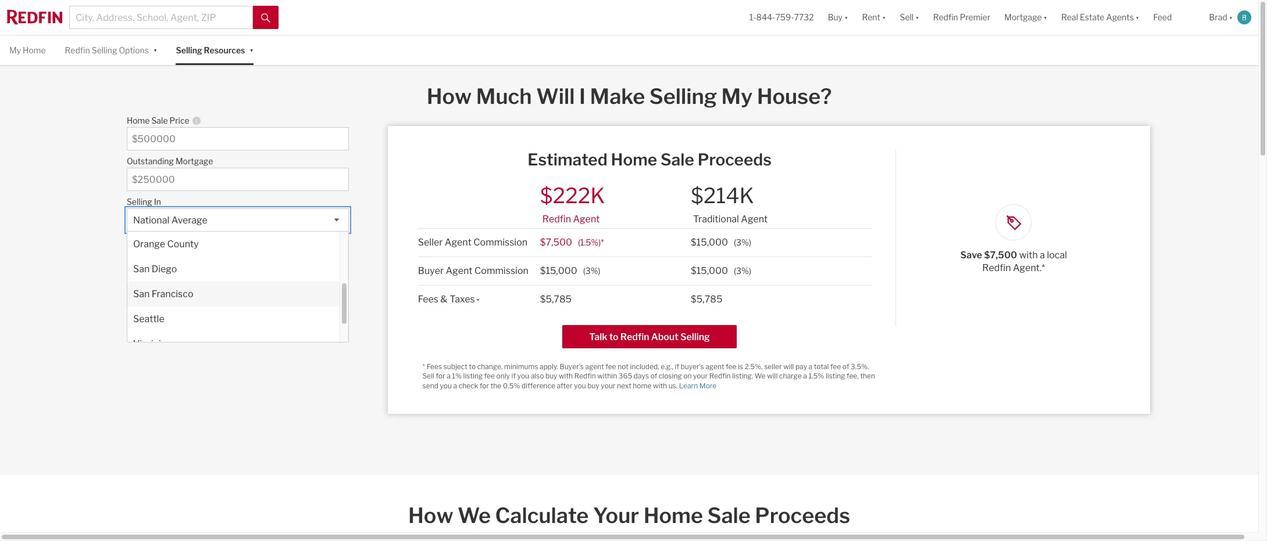 Task type: vqa. For each thing, say whether or not it's contained in the screenshot.
Traditional at right
yes



Task type: describe. For each thing, give the bounding box(es) containing it.
1 vertical spatial sale
[[661, 150, 694, 170]]

▾ right buy
[[844, 12, 848, 22]]

buy ▾ button
[[828, 0, 848, 35]]

redfin inside redfin selling options ▾
[[65, 45, 90, 55]]

minimums
[[504, 363, 538, 371]]

redfin down buyer's in the left bottom of the page
[[574, 372, 596, 381]]

a inside this calculator is not intended to replace a professional estimate .
[[303, 293, 308, 304]]

my home
[[9, 45, 46, 55]]

how for how much will i make selling my house?
[[427, 84, 472, 109]]

home
[[633, 382, 651, 391]]

professional estimate link
[[127, 306, 220, 317]]

rent
[[862, 12, 880, 22]]

my home link
[[9, 35, 46, 65]]

0 horizontal spatial sale
[[151, 116, 168, 126]]

make
[[590, 84, 645, 109]]

calculate
[[495, 504, 589, 529]]

* inside $7,500 (1.5%) *
[[601, 238, 604, 248]]

send
[[422, 382, 438, 391]]

0 vertical spatial $7,500
[[540, 237, 572, 248]]

▾ left real in the right top of the page
[[1044, 12, 1047, 22]]

county
[[167, 239, 199, 250]]

talk to redfin about selling button
[[562, 325, 737, 349]]

national
[[133, 215, 169, 226]]

fee,
[[847, 372, 859, 381]]

calculator
[[147, 293, 190, 304]]

mortgage inside mortgage ▾ dropdown button
[[1004, 12, 1042, 22]]

apply.
[[540, 363, 558, 371]]

only
[[496, 372, 510, 381]]

list box containing national average
[[127, 209, 349, 357]]

2 agent from the left
[[705, 363, 724, 371]]

$214k
[[691, 183, 754, 209]]

2.5%,
[[745, 363, 763, 371]]

Outstanding Mortgage text field
[[132, 175, 343, 186]]

2 $5,785 from the left
[[691, 294, 722, 305]]

0 horizontal spatial my
[[9, 45, 21, 55]]

rent ▾ button
[[862, 0, 886, 35]]

to inside this calculator is not intended to replace a professional estimate .
[[258, 293, 267, 304]]

commission for seller agent commission
[[473, 237, 527, 248]]

submit search image
[[261, 13, 270, 23]]

(3%) for $7,500
[[734, 238, 751, 248]]

san diego
[[133, 264, 177, 275]]

0 horizontal spatial you
[[440, 382, 452, 391]]

next
[[617, 382, 631, 391]]

commission for buyer agent commission
[[474, 266, 528, 277]]

$15,000 for $7,500
[[691, 237, 728, 248]]

feed button
[[1146, 0, 1202, 35]]

1 vertical spatial my
[[721, 84, 753, 109]]

agent right buyer on the left
[[446, 266, 472, 277]]

.
[[220, 306, 222, 317]]

price
[[170, 116, 189, 126]]

▾ right agents
[[1136, 12, 1139, 22]]

agent inside $214k traditional agent
[[741, 214, 768, 225]]

difference
[[522, 382, 555, 391]]

365
[[619, 372, 632, 381]]

seller agent commission
[[418, 237, 527, 248]]

much
[[476, 84, 532, 109]]

▾ right "rent"
[[882, 12, 886, 22]]

redfin premier button
[[926, 0, 997, 35]]

buy ▾
[[828, 12, 848, 22]]

1.5%
[[808, 372, 824, 381]]

$15,000 (3%) for $15,000
[[691, 266, 751, 277]]

agent inside "$222k redfin agent"
[[573, 214, 600, 225]]

2 listing from the left
[[826, 372, 845, 381]]

feed
[[1153, 12, 1172, 22]]

to inside button
[[609, 332, 618, 343]]

fee up within
[[606, 363, 616, 371]]

fee down change,
[[484, 372, 495, 381]]

days
[[634, 372, 649, 381]]

national average
[[133, 215, 208, 226]]

1 vertical spatial with
[[559, 372, 573, 381]]

user photo image
[[1237, 10, 1251, 24]]

redfin left the premier
[[933, 12, 958, 22]]

premier
[[960, 12, 990, 22]]

agent.*
[[1013, 263, 1045, 274]]

talk to redfin about selling
[[589, 332, 710, 343]]

1-
[[749, 12, 756, 22]]

estimated
[[528, 150, 607, 170]]

professional
[[127, 306, 180, 317]]

2 vertical spatial with
[[653, 382, 667, 391]]

estimated home sale proceeds
[[528, 150, 772, 170]]

redfin left about
[[620, 332, 649, 343]]

pay
[[795, 363, 807, 371]]

orange
[[133, 239, 165, 250]]

selling inside selling resources ▾
[[176, 45, 202, 55]]

0 horizontal spatial we
[[458, 504, 491, 529]]

dialog containing orange county
[[127, 232, 349, 357]]

san for san francisco
[[133, 289, 150, 300]]

taxes
[[450, 294, 475, 305]]

selling resources ▾
[[176, 44, 254, 55]]

1 listing from the left
[[463, 372, 483, 381]]

how much will i make selling my house?
[[427, 84, 832, 109]]

City, Address, School, Agent, ZIP search field
[[69, 6, 253, 29]]

▾ right the rent ▾
[[915, 12, 919, 22]]

will
[[536, 84, 575, 109]]

save $7,500
[[960, 250, 1019, 261]]

1-844-759-7732 link
[[749, 12, 814, 22]]

selling in element
[[127, 191, 343, 209]]

0 horizontal spatial for
[[436, 372, 445, 381]]

mortgage ▾ button
[[997, 0, 1054, 35]]

traditional
[[693, 214, 739, 225]]

selling inside button
[[680, 332, 710, 343]]

redfin selling options link
[[65, 35, 149, 65]]

0 vertical spatial buy
[[545, 372, 557, 381]]

options
[[119, 45, 149, 55]]

on
[[683, 372, 692, 381]]

house?
[[757, 84, 832, 109]]

agent right seller
[[445, 237, 471, 248]]

real estate agents ▾ button
[[1054, 0, 1146, 35]]

1%
[[452, 372, 462, 381]]

we inside * fees subject to change, minimums apply. buyer's agent fee not included, e.g., if buyer's agent fee is 2.5%, seller will pay a total fee of 3.5%. sell for a 1% listing fee only if you also buy with redfin within 365 days of closing on your redfin listing. we will charge a 1.5% listing fee, then send you a check for the 0.5% difference after you buy your next home with us.
[[755, 372, 766, 381]]

buyer agent commission
[[418, 266, 528, 277]]

within
[[597, 372, 617, 381]]

not inside this calculator is not intended to replace a professional estimate .
[[201, 293, 215, 304]]

outstanding mortgage element
[[127, 151, 343, 168]]

fees & taxes
[[418, 294, 475, 305]]

brad
[[1209, 12, 1227, 22]]

1 vertical spatial for
[[480, 382, 489, 391]]

seller
[[418, 237, 443, 248]]

e.g.,
[[661, 363, 673, 371]]

1 vertical spatial will
[[767, 372, 778, 381]]

2 horizontal spatial sale
[[707, 504, 751, 529]]

subject
[[443, 363, 467, 371]]

redfin selling options ▾
[[65, 44, 157, 55]]

seller
[[764, 363, 782, 371]]

0 horizontal spatial your
[[601, 382, 615, 391]]



Task type: locate. For each thing, give the bounding box(es) containing it.
0 horizontal spatial mortgage
[[176, 157, 213, 166]]

to right subject
[[469, 363, 476, 371]]

resources
[[204, 45, 245, 55]]

listing
[[463, 372, 483, 381], [826, 372, 845, 381]]

selling in
[[127, 197, 161, 207]]

buy ▾ button
[[821, 0, 855, 35]]

to right the talk
[[609, 332, 618, 343]]

1 horizontal spatial to
[[469, 363, 476, 371]]

san francisco
[[133, 289, 193, 300]]

in
[[154, 197, 161, 207]]

with left us.
[[653, 382, 667, 391]]

i
[[579, 84, 586, 109]]

1 vertical spatial of
[[650, 372, 657, 381]]

Home Sale Price text field
[[132, 134, 343, 145]]

for left the
[[480, 382, 489, 391]]

2 san from the top
[[133, 289, 150, 300]]

0 vertical spatial mortgage
[[1004, 12, 1042, 22]]

1 vertical spatial your
[[601, 382, 615, 391]]

1 horizontal spatial *
[[601, 238, 604, 248]]

redfin inside with a local redfin agent.*
[[982, 263, 1011, 274]]

sell right the rent ▾
[[900, 12, 914, 22]]

0 horizontal spatial sell
[[422, 372, 434, 381]]

1 agent from the left
[[585, 363, 604, 371]]

mortgage inside outstanding mortgage element
[[176, 157, 213, 166]]

with inside with a local redfin agent.*
[[1019, 250, 1038, 261]]

sell ▾
[[900, 12, 919, 22]]

1 vertical spatial proceeds
[[755, 504, 850, 529]]

a left local
[[1040, 250, 1045, 261]]

1 horizontal spatial $5,785
[[691, 294, 722, 305]]

▾ inside redfin selling options ▾
[[153, 44, 157, 54]]

dialog
[[127, 232, 349, 357]]

total
[[814, 363, 829, 371]]

if right e.g.,
[[675, 363, 679, 371]]

not up 365
[[618, 363, 629, 371]]

mortgage ▾ button
[[1004, 0, 1047, 35]]

talk
[[589, 332, 607, 343]]

a down "1%"
[[453, 382, 457, 391]]

buyer's
[[560, 363, 584, 371]]

$7,500 left (1.5%)
[[540, 237, 572, 248]]

0 vertical spatial to
[[258, 293, 267, 304]]

1 horizontal spatial we
[[755, 372, 766, 381]]

how for how we calculate your home sale proceeds
[[408, 504, 453, 529]]

you right after
[[574, 382, 586, 391]]

orange county
[[133, 239, 199, 250]]

1 horizontal spatial your
[[693, 372, 708, 381]]

0 horizontal spatial is
[[192, 293, 199, 304]]

closing
[[659, 372, 682, 381]]

$222k redfin agent
[[540, 183, 605, 225]]

$7,500 right save
[[984, 250, 1017, 261]]

844-
[[756, 12, 775, 22]]

will
[[783, 363, 794, 371], [767, 372, 778, 381]]

$7,500
[[540, 237, 572, 248], [984, 250, 1017, 261]]

0 horizontal spatial of
[[650, 372, 657, 381]]

0 horizontal spatial to
[[258, 293, 267, 304]]

estate
[[1080, 12, 1105, 22]]

(3%)
[[734, 238, 751, 248], [583, 266, 600, 276], [734, 266, 751, 276]]

agent right traditional
[[741, 214, 768, 225]]

listing.
[[732, 372, 753, 381]]

your down within
[[601, 382, 615, 391]]

a down pay
[[803, 372, 807, 381]]

1 vertical spatial buy
[[587, 382, 599, 391]]

2 horizontal spatial to
[[609, 332, 618, 343]]

is up estimate
[[192, 293, 199, 304]]

agent up more
[[705, 363, 724, 371]]

7732
[[794, 12, 814, 22]]

▾ inside selling resources ▾
[[250, 44, 254, 54]]

$15,000 for $15,000
[[691, 266, 728, 277]]

then
[[860, 372, 875, 381]]

1 vertical spatial if
[[511, 372, 516, 381]]

this
[[127, 293, 145, 304]]

francisco
[[152, 289, 193, 300]]

redfin right 'my home'
[[65, 45, 90, 55]]

you down minimums
[[517, 372, 529, 381]]

learn more
[[679, 382, 717, 391]]

1 vertical spatial $7,500
[[984, 250, 1017, 261]]

for
[[436, 372, 445, 381], [480, 382, 489, 391]]

0 horizontal spatial buy
[[545, 372, 557, 381]]

$7,500 (1.5%) *
[[540, 237, 604, 248]]

1 vertical spatial commission
[[474, 266, 528, 277]]

check
[[459, 382, 478, 391]]

0 vertical spatial sale
[[151, 116, 168, 126]]

san left the "diego"
[[133, 264, 150, 275]]

selling resources link
[[176, 35, 245, 65]]

selling inside redfin selling options ▾
[[92, 45, 117, 55]]

outstanding mortgage
[[127, 157, 213, 166]]

your up learn more link
[[693, 372, 708, 381]]

sell inside * fees subject to change, minimums apply. buyer's agent fee not included, e.g., if buyer's agent fee is 2.5%, seller will pay a total fee of 3.5%. sell for a 1% listing fee only if you also buy with redfin within 365 days of closing on your redfin listing. we will charge a 1.5% listing fee, then send you a check for the 0.5% difference after you buy your next home with us.
[[422, 372, 434, 381]]

1 horizontal spatial of
[[842, 363, 849, 371]]

0 vertical spatial is
[[192, 293, 199, 304]]

we
[[755, 372, 766, 381], [458, 504, 491, 529]]

0 horizontal spatial listing
[[463, 372, 483, 381]]

after
[[557, 382, 573, 391]]

san for san diego
[[133, 264, 150, 275]]

* up "send"
[[422, 363, 425, 371]]

selling
[[92, 45, 117, 55], [176, 45, 202, 55], [649, 84, 717, 109], [127, 197, 152, 207], [680, 332, 710, 343]]

1 vertical spatial not
[[618, 363, 629, 371]]

1 san from the top
[[133, 264, 150, 275]]

rent ▾
[[862, 12, 886, 22]]

included,
[[630, 363, 659, 371]]

fees inside * fees subject to change, minimums apply. buyer's agent fee not included, e.g., if buyer's agent fee is 2.5%, seller will pay a total fee of 3.5%. sell for a 1% listing fee only if you also buy with redfin within 365 days of closing on your redfin listing. we will charge a 1.5% listing fee, then send you a check for the 0.5% difference after you buy your next home with us.
[[427, 363, 442, 371]]

is up listing.
[[738, 363, 743, 371]]

mortgage left real in the right top of the page
[[1004, 12, 1042, 22]]

759-
[[775, 12, 794, 22]]

1 vertical spatial how
[[408, 504, 453, 529]]

0 vertical spatial commission
[[473, 237, 527, 248]]

sell ▾ button
[[893, 0, 926, 35]]

of right the days
[[650, 372, 657, 381]]

1 vertical spatial we
[[458, 504, 491, 529]]

1 horizontal spatial mortgage
[[1004, 12, 1042, 22]]

redfin down save $7,500
[[982, 263, 1011, 274]]

0 vertical spatial fees
[[418, 294, 438, 305]]

will up "charge"
[[783, 363, 794, 371]]

buy down within
[[587, 382, 599, 391]]

redfin inside "$222k redfin agent"
[[542, 214, 571, 225]]

* down "$222k redfin agent"
[[601, 238, 604, 248]]

you
[[517, 372, 529, 381], [440, 382, 452, 391], [574, 382, 586, 391]]

* inside * fees subject to change, minimums apply. buyer's agent fee not included, e.g., if buyer's agent fee is 2.5%, seller will pay a total fee of 3.5%. sell for a 1% listing fee only if you also buy with redfin within 365 days of closing on your redfin listing. we will charge a 1.5% listing fee, then send you a check for the 0.5% difference after you buy your next home with us.
[[422, 363, 425, 371]]

commission up buyer agent commission
[[473, 237, 527, 248]]

0 horizontal spatial *
[[422, 363, 425, 371]]

fees up "send"
[[427, 363, 442, 371]]

home sale price
[[127, 116, 189, 126]]

for up "send"
[[436, 372, 445, 381]]

1 horizontal spatial sale
[[661, 150, 694, 170]]

* fees subject to change, minimums apply. buyer's agent fee not included, e.g., if buyer's agent fee is 2.5%, seller will pay a total fee of 3.5%. sell for a 1% listing fee only if you also buy with redfin within 365 days of closing on your redfin listing. we will charge a 1.5% listing fee, then send you a check for the 0.5% difference after you buy your next home with us.
[[422, 363, 875, 391]]

listing up "check"
[[463, 372, 483, 381]]

0 vertical spatial not
[[201, 293, 215, 304]]

$214k traditional agent
[[691, 183, 768, 225]]

$15,000 (3%) for $7,500
[[691, 237, 751, 248]]

0 vertical spatial sell
[[900, 12, 914, 22]]

0 horizontal spatial will
[[767, 372, 778, 381]]

1 horizontal spatial buy
[[587, 382, 599, 391]]

more
[[699, 382, 717, 391]]

1 horizontal spatial agent
[[705, 363, 724, 371]]

0 horizontal spatial agent
[[585, 363, 604, 371]]

1 vertical spatial san
[[133, 289, 150, 300]]

fee right the total
[[830, 363, 841, 371]]

0 horizontal spatial not
[[201, 293, 215, 304]]

a right pay
[[809, 363, 812, 371]]

0 vertical spatial proceeds
[[698, 150, 772, 170]]

0 horizontal spatial with
[[559, 372, 573, 381]]

0 vertical spatial for
[[436, 372, 445, 381]]

0 vertical spatial with
[[1019, 250, 1038, 261]]

1 horizontal spatial will
[[783, 363, 794, 371]]

0 vertical spatial if
[[675, 363, 679, 371]]

1 horizontal spatial my
[[721, 84, 753, 109]]

3.5%.
[[851, 363, 869, 371]]

0 vertical spatial *
[[601, 238, 604, 248]]

0 vertical spatial of
[[842, 363, 849, 371]]

if up 0.5%
[[511, 372, 516, 381]]

also
[[531, 372, 544, 381]]

real
[[1061, 12, 1078, 22]]

1 vertical spatial is
[[738, 363, 743, 371]]

your
[[593, 504, 639, 529]]

will down seller
[[767, 372, 778, 381]]

average
[[171, 215, 208, 226]]

redfin up more
[[709, 372, 731, 381]]

is inside this calculator is not intended to replace a professional estimate .
[[192, 293, 199, 304]]

not up estimate
[[201, 293, 215, 304]]

0 horizontal spatial if
[[511, 372, 516, 381]]

1 horizontal spatial sell
[[900, 12, 914, 22]]

2 horizontal spatial with
[[1019, 250, 1038, 261]]

local
[[1047, 250, 1067, 261]]

1 $5,785 from the left
[[540, 294, 572, 305]]

with up agent.*
[[1019, 250, 1038, 261]]

1 vertical spatial mortgage
[[176, 157, 213, 166]]

replace
[[269, 293, 301, 304]]

about
[[651, 332, 678, 343]]

listing down the total
[[826, 372, 845, 381]]

1 horizontal spatial $7,500
[[984, 250, 1017, 261]]

agent up within
[[585, 363, 604, 371]]

mortgage ▾
[[1004, 12, 1047, 22]]

buy down apply.
[[545, 372, 557, 381]]

2 vertical spatial to
[[469, 363, 476, 371]]

is
[[192, 293, 199, 304], [738, 363, 743, 371]]

a left "1%"
[[447, 372, 451, 381]]

0 horizontal spatial $5,785
[[540, 294, 572, 305]]

sell up "send"
[[422, 372, 434, 381]]

mortgage down "price"
[[176, 157, 213, 166]]

rent ▾ button
[[855, 0, 893, 35]]

diego
[[152, 264, 177, 275]]

*
[[601, 238, 604, 248], [422, 363, 425, 371]]

san up professional
[[133, 289, 150, 300]]

a right replace
[[303, 293, 308, 304]]

agent up (1.5%)
[[573, 214, 600, 225]]

▾ right brad
[[1229, 12, 1233, 22]]

&
[[440, 294, 448, 305]]

fee up listing.
[[726, 363, 736, 371]]

1 horizontal spatial if
[[675, 363, 679, 371]]

of
[[842, 363, 849, 371], [650, 372, 657, 381]]

1 horizontal spatial you
[[517, 372, 529, 381]]

1 horizontal spatial with
[[653, 382, 667, 391]]

with up after
[[559, 372, 573, 381]]

buy
[[828, 12, 843, 22]]

to left replace
[[258, 293, 267, 304]]

sell inside dropdown button
[[900, 12, 914, 22]]

0 vertical spatial san
[[133, 264, 150, 275]]

your
[[693, 372, 708, 381], [601, 382, 615, 391]]

a inside with a local redfin agent.*
[[1040, 250, 1045, 261]]

of up fee, on the bottom of the page
[[842, 363, 849, 371]]

you right "send"
[[440, 382, 452, 391]]

▾ right resources
[[250, 44, 254, 54]]

0 vertical spatial we
[[755, 372, 766, 381]]

1 horizontal spatial not
[[618, 363, 629, 371]]

redfin premier
[[933, 12, 990, 22]]

virginia
[[133, 339, 166, 350]]

with a local redfin agent.*
[[982, 250, 1067, 274]]

▾
[[844, 12, 848, 22], [882, 12, 886, 22], [915, 12, 919, 22], [1044, 12, 1047, 22], [1136, 12, 1139, 22], [1229, 12, 1233, 22], [153, 44, 157, 54], [250, 44, 254, 54]]

redfin up $7,500 (1.5%) * in the left of the page
[[542, 214, 571, 225]]

agent
[[573, 214, 600, 225], [741, 214, 768, 225], [445, 237, 471, 248], [446, 266, 472, 277]]

(3%) for $15,000
[[734, 266, 751, 276]]

2 horizontal spatial you
[[574, 382, 586, 391]]

learn more link
[[679, 382, 717, 391]]

0.5%
[[503, 382, 520, 391]]

1 horizontal spatial is
[[738, 363, 743, 371]]

learn
[[679, 382, 698, 391]]

fee
[[606, 363, 616, 371], [726, 363, 736, 371], [830, 363, 841, 371], [484, 372, 495, 381]]

estimate
[[182, 306, 220, 317]]

1 horizontal spatial for
[[480, 382, 489, 391]]

sale
[[151, 116, 168, 126], [661, 150, 694, 170], [707, 504, 751, 529]]

0 vertical spatial will
[[783, 363, 794, 371]]

2 vertical spatial sale
[[707, 504, 751, 529]]

0 vertical spatial my
[[9, 45, 21, 55]]

commission down seller agent commission
[[474, 266, 528, 277]]

1 vertical spatial sell
[[422, 372, 434, 381]]

1 horizontal spatial listing
[[826, 372, 845, 381]]

is inside * fees subject to change, minimums apply. buyer's agent fee not included, e.g., if buyer's agent fee is 2.5%, seller will pay a total fee of 3.5%. sell for a 1% listing fee only if you also buy with redfin within 365 days of closing on your redfin listing. we will charge a 1.5% listing fee, then send you a check for the 0.5% difference after you buy your next home with us.
[[738, 363, 743, 371]]

charge
[[779, 372, 802, 381]]

1 vertical spatial to
[[609, 332, 618, 343]]

0 vertical spatial your
[[693, 372, 708, 381]]

if
[[675, 363, 679, 371], [511, 372, 516, 381]]

▾ right options
[[153, 44, 157, 54]]

0 vertical spatial how
[[427, 84, 472, 109]]

1-844-759-7732
[[749, 12, 814, 22]]

to inside * fees subject to change, minimums apply. buyer's agent fee not included, e.g., if buyer's agent fee is 2.5%, seller will pay a total fee of 3.5%. sell for a 1% listing fee only if you also buy with redfin within 365 days of closing on your redfin listing. we will charge a 1.5% listing fee, then send you a check for the 0.5% difference after you buy your next home with us.
[[469, 363, 476, 371]]

list box
[[127, 209, 349, 357]]

fees left &
[[418, 294, 438, 305]]

home
[[23, 45, 46, 55], [127, 116, 150, 126], [611, 150, 657, 170], [643, 504, 703, 529]]

0 horizontal spatial $7,500
[[540, 237, 572, 248]]

this calculator is not intended to replace a professional estimate .
[[127, 293, 308, 317]]

not inside * fees subject to change, minimums apply. buyer's agent fee not included, e.g., if buyer's agent fee is 2.5%, seller will pay a total fee of 3.5%. sell for a 1% listing fee only if you also buy with redfin within 365 days of closing on your redfin listing. we will charge a 1.5% listing fee, then send you a check for the 0.5% difference after you buy your next home with us.
[[618, 363, 629, 371]]

1 vertical spatial fees
[[427, 363, 442, 371]]

1 vertical spatial *
[[422, 363, 425, 371]]

buyer's
[[681, 363, 704, 371]]



